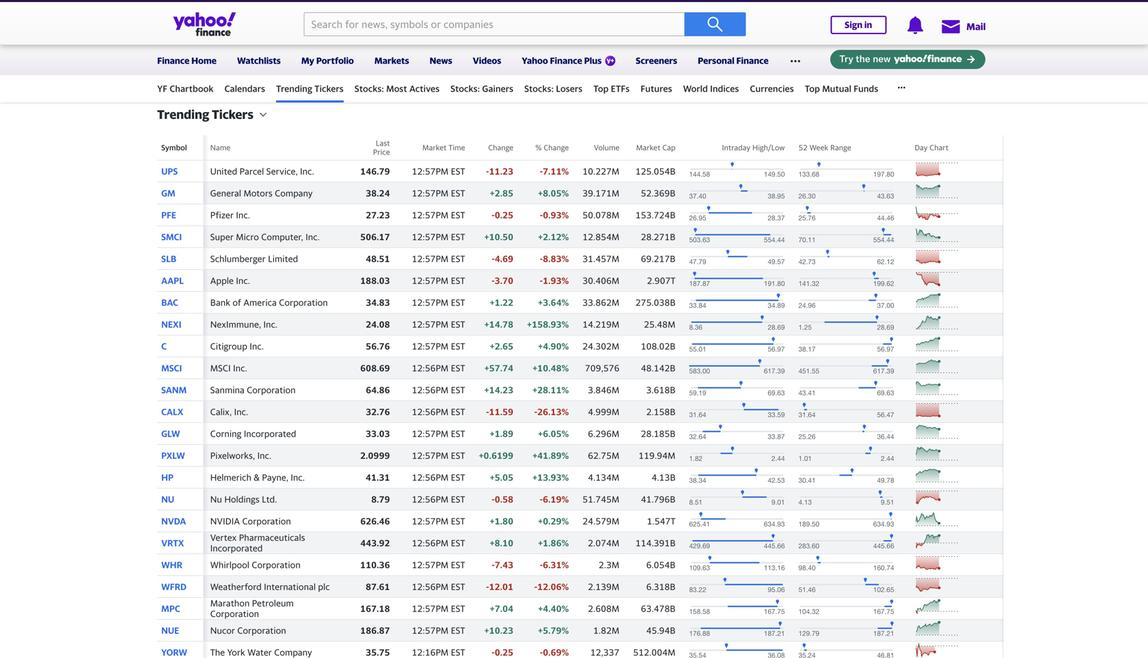 Task type: locate. For each thing, give the bounding box(es) containing it.
1 vertical spatial yahoo
[[165, 80, 196, 92]]

finance down the home
[[198, 80, 235, 92]]

3 est from the top
[[451, 210, 465, 220]]

7.43
[[495, 560, 514, 570]]

water
[[248, 647, 272, 658]]

stocks: left the "losers"
[[525, 83, 554, 94]]

108.02b
[[641, 341, 676, 352]]

marathon
[[210, 598, 250, 609]]

10 name element from the top
[[203, 357, 346, 379]]

12:57pm for 38.24
[[412, 188, 449, 198]]

name element containing whirlpool corporation
[[203, 554, 346, 576]]

12.06%
[[537, 582, 569, 592]]

mpc
[[161, 604, 180, 614]]

1 horizontal spatial top
[[805, 83, 820, 94]]

2 0.25 from the top
[[495, 647, 514, 658]]

33.862m
[[583, 297, 620, 308]]

1 top from the left
[[594, 83, 609, 94]]

inc. down "bank of america corporation"
[[263, 319, 278, 330]]

inc. for calix, inc.
[[234, 407, 248, 417]]

notifications image
[[907, 16, 924, 34]]

8 est from the top
[[451, 319, 465, 330]]

12:56pm est for 32.76
[[412, 407, 465, 417]]

5 est from the top
[[451, 254, 465, 264]]

119.94m
[[639, 450, 676, 461]]

-12.06%
[[534, 582, 569, 592]]

10 est from the top
[[451, 363, 465, 373]]

12:57pm for 146.79
[[412, 166, 449, 177]]

2 12:57pm est from the top
[[412, 188, 465, 198]]

2 horizontal spatial stocks:
[[525, 83, 554, 94]]

12:16pm est
[[412, 647, 465, 658]]

name element for 443.92
[[203, 532, 346, 554]]

11 12:57pm from the top
[[412, 450, 449, 461]]

est for 33.03
[[451, 429, 465, 439]]

14 est from the top
[[451, 450, 465, 461]]

name element containing sanmina corporation
[[203, 379, 346, 401]]

est for 32.76
[[451, 407, 465, 417]]

super micro computer, inc.
[[210, 232, 320, 242]]

0 vertical spatial 0.25
[[495, 210, 514, 220]]

est for 8.79
[[451, 494, 465, 505]]

name element containing united parcel service, inc.
[[203, 160, 346, 182]]

company right water at the left of the page
[[274, 647, 312, 658]]

nucor
[[210, 625, 235, 636]]

name element containing schlumberger limited
[[203, 248, 346, 270]]

incorporated up whirlpool
[[210, 543, 263, 554]]

52
[[799, 143, 808, 152]]

12:56pm est right 32.76 on the bottom of the page
[[412, 407, 465, 417]]

last
[[376, 139, 390, 148]]

12:57pm est for 38.24
[[412, 188, 465, 198]]

1 vertical spatial incorporated
[[210, 543, 263, 554]]

name element for 64.86
[[203, 379, 346, 401]]

est for 41.31
[[451, 472, 465, 483]]

12:56pm right 64.86
[[412, 385, 449, 395]]

10 12:57pm est from the top
[[412, 429, 465, 439]]

12:56pm for 87.61
[[412, 582, 449, 592]]

tickers down calendars link
[[212, 107, 253, 122]]

48.51
[[366, 254, 390, 264]]

22 name element from the top
[[203, 620, 346, 642]]

sanmina
[[210, 385, 245, 395]]

1 vertical spatial 0.25
[[495, 647, 514, 658]]

name element for 38.24
[[203, 182, 346, 204]]

2 12:57pm from the top
[[412, 188, 449, 198]]

12:57pm for 34.83
[[412, 297, 449, 308]]

top inside "top mutual funds" link
[[805, 83, 820, 94]]

calx
[[161, 407, 183, 417]]

1 12:57pm est from the top
[[412, 166, 465, 177]]

nvda
[[161, 516, 186, 527]]

finance up currencies
[[737, 55, 769, 66]]

1 horizontal spatial trending
[[276, 83, 312, 94]]

chart
[[930, 143, 949, 152]]

+57.74
[[485, 363, 514, 373]]

20 est from the top
[[451, 582, 465, 592]]

+1.22
[[490, 297, 514, 308]]

4 12:57pm from the top
[[412, 232, 449, 242]]

corporation for nvidia corporation
[[242, 516, 291, 527]]

0.93%
[[543, 210, 569, 220]]

&
[[254, 472, 260, 483]]

corporation right 'sanmina'
[[247, 385, 296, 395]]

5 12:56pm from the top
[[412, 494, 449, 505]]

markets left and
[[402, 80, 440, 92]]

-0.25 down +2.85
[[492, 210, 514, 220]]

stocks: most actives
[[355, 83, 440, 94]]

9 est from the top
[[451, 341, 465, 352]]

aapl link
[[161, 275, 184, 286]]

-0.25 for -0.93%
[[492, 210, 514, 220]]

0 vertical spatial in
[[915, 8, 922, 16]]

name element for 33.03
[[203, 423, 346, 445]]

market for market cap
[[636, 143, 661, 152]]

navigation
[[0, 43, 1148, 103]]

-7.11%
[[540, 166, 569, 177]]

name element for 48.51
[[203, 248, 346, 270]]

1 msci from the left
[[161, 363, 182, 373]]

stocks: for stocks: most actives
[[355, 83, 384, 94]]

1 horizontal spatial market
[[636, 143, 661, 152]]

443.92
[[360, 538, 390, 548]]

1 12:56pm from the top
[[412, 363, 449, 373]]

name element containing vertex pharmaceuticals incorporated
[[203, 532, 346, 554]]

12:56pm right 8.79
[[412, 494, 449, 505]]

chartbook
[[237, 80, 289, 92], [170, 83, 214, 94]]

12 12:57pm from the top
[[412, 516, 449, 527]]

0 horizontal spatial top
[[594, 83, 609, 94]]

0 horizontal spatial msci
[[161, 363, 182, 373]]

10 12:57pm from the top
[[412, 429, 449, 439]]

12:56pm est left +14.23
[[412, 385, 465, 395]]

1 vertical spatial markets
[[402, 80, 440, 92]]

1 stocks: from the left
[[355, 83, 384, 94]]

14 12:57pm from the top
[[412, 604, 449, 614]]

my portfolio
[[301, 55, 354, 66]]

21 est from the top
[[451, 604, 465, 614]]

name element for 41.31
[[203, 467, 346, 488]]

0 vertical spatial -0.25
[[492, 210, 514, 220]]

275.038b
[[636, 297, 676, 308]]

12:57pm for 56.76
[[412, 341, 449, 352]]

helmerich
[[210, 472, 251, 483]]

0 horizontal spatial change
[[488, 143, 514, 152]]

8 12:57pm est from the top
[[412, 319, 465, 330]]

change up 11.23
[[488, 143, 514, 152]]

0 horizontal spatial in
[[865, 19, 873, 30]]

change right %
[[544, 143, 569, 152]]

0 vertical spatial yahoo
[[522, 55, 548, 66]]

finance up yf
[[157, 55, 190, 66]]

11.59
[[489, 407, 514, 417]]

1 vertical spatial company
[[274, 647, 312, 658]]

name element for 35.75
[[203, 642, 346, 658]]

nu link
[[161, 494, 174, 505]]

name element containing neximmune, inc.
[[203, 313, 346, 335]]

11 est from the top
[[451, 385, 465, 395]]

name element containing bank of america corporation
[[203, 292, 346, 313]]

12:56pm right 32.76 on the bottom of the page
[[412, 407, 449, 417]]

12 name element from the top
[[203, 401, 346, 423]]

19 name element from the top
[[203, 554, 346, 576]]

12:56pm for 8.79
[[412, 494, 449, 505]]

1 vertical spatial in
[[865, 19, 873, 30]]

calendars
[[225, 83, 265, 94]]

7 12:56pm from the top
[[412, 582, 449, 592]]

6 12:56pm est from the top
[[412, 538, 465, 548]]

1 horizontal spatial change
[[544, 143, 569, 152]]

18 name element from the top
[[203, 532, 346, 554]]

15 name element from the top
[[203, 467, 346, 488]]

1 name element from the top
[[203, 160, 346, 182]]

7 12:56pm est from the top
[[412, 582, 465, 592]]

name element containing marathon petroleum corporation
[[203, 598, 346, 620]]

16 est from the top
[[451, 494, 465, 505]]

inc. right apple
[[236, 275, 250, 286]]

try the new yahoo finance image
[[831, 50, 986, 69]]

12:56pm for 64.86
[[412, 385, 449, 395]]

stocks: for stocks: gainers
[[451, 83, 480, 94]]

tickers inside yfin list element
[[212, 107, 253, 122]]

inc. down neximmune, inc.
[[250, 341, 264, 352]]

inc. for citigroup inc.
[[250, 341, 264, 352]]

3 12:57pm from the top
[[412, 210, 449, 220]]

17 est from the top
[[451, 516, 465, 527]]

inc. up helmerich & payne, inc.
[[257, 450, 272, 461]]

1 horizontal spatial trending tickers
[[276, 83, 344, 94]]

name element containing super micro computer, inc.
[[203, 226, 346, 248]]

incorporated inside vertex pharmaceuticals incorporated
[[210, 543, 263, 554]]

in left 2
[[915, 8, 922, 16]]

9 12:57pm est from the top
[[412, 341, 465, 352]]

12:56pm est for 41.31
[[412, 472, 465, 483]]

12:57pm est for 34.83
[[412, 297, 465, 308]]

name element containing msci inc.
[[203, 357, 346, 379]]

3 12:56pm from the top
[[412, 407, 449, 417]]

506.17
[[360, 232, 390, 242]]

0.25 down +10.23
[[495, 647, 514, 658]]

corporation up the york water company
[[237, 625, 286, 636]]

12:56pm est for 608.69
[[412, 363, 465, 373]]

12:56pm right the 87.61
[[412, 582, 449, 592]]

pfizer
[[210, 210, 234, 220]]

change
[[488, 143, 514, 152], [544, 143, 569, 152]]

finance for yahoo finance chartbook : 33 charts that explain markets and the economy right now
[[198, 80, 235, 92]]

12 12:57pm est from the top
[[412, 516, 465, 527]]

name element containing pfizer inc.
[[203, 204, 346, 226]]

0 horizontal spatial trending tickers
[[157, 107, 253, 122]]

market left cap
[[636, 143, 661, 152]]

12:57pm for 186.87
[[412, 625, 449, 636]]

9 name element from the top
[[203, 335, 346, 357]]

inc. for msci inc.
[[233, 363, 247, 373]]

+7.04
[[490, 604, 514, 614]]

trending tickers button
[[157, 107, 269, 122]]

sanmina corporation
[[210, 385, 296, 395]]

12:56pm right 608.69
[[412, 363, 449, 373]]

7 est from the top
[[451, 297, 465, 308]]

trending tickers inside yfin list element
[[157, 107, 253, 122]]

14 12:57pm est from the top
[[412, 604, 465, 614]]

1 horizontal spatial tickers
[[315, 83, 344, 94]]

trending tickers down 'yf chartbook' link
[[157, 107, 253, 122]]

6 12:56pm from the top
[[412, 538, 449, 548]]

12:56pm est for 64.86
[[412, 385, 465, 395]]

name element containing citigroup inc.
[[203, 335, 346, 357]]

6 est from the top
[[451, 275, 465, 286]]

12:56pm right 41.31
[[412, 472, 449, 483]]

2 change from the left
[[544, 143, 569, 152]]

marathon petroleum corporation
[[210, 598, 294, 619]]

3.846m
[[588, 385, 620, 395]]

ltd.
[[262, 494, 277, 505]]

msci up sanm
[[161, 363, 182, 373]]

yahoo up right
[[522, 55, 548, 66]]

msci for msci link
[[161, 363, 182, 373]]

12:56pm est right 8.79
[[412, 494, 465, 505]]

23 name element from the top
[[203, 642, 346, 658]]

nue
[[161, 625, 179, 636]]

3 stocks: from the left
[[525, 83, 554, 94]]

bac
[[161, 297, 178, 308]]

28.271b
[[641, 232, 676, 242]]

corporation up weatherford international plc on the bottom of the page
[[252, 560, 301, 570]]

weatherford
[[210, 582, 262, 592]]

6 12:57pm from the top
[[412, 275, 449, 286]]

incorporated
[[244, 429, 296, 439], [210, 543, 263, 554]]

inc. for pixelworks, inc.
[[257, 450, 272, 461]]

name element for 8.79
[[203, 488, 346, 510]]

name element containing corning incorporated
[[203, 423, 346, 445]]

8 12:57pm from the top
[[412, 319, 449, 330]]

+2.85
[[490, 188, 514, 198]]

3 name element from the top
[[203, 204, 346, 226]]

13 12:57pm from the top
[[412, 560, 449, 570]]

chartbook down the watchlists
[[237, 80, 289, 92]]

incorporated up pixelworks, inc.
[[244, 429, 296, 439]]

11 12:57pm est from the top
[[412, 450, 465, 461]]

name element containing helmerich & payne, inc.
[[203, 467, 346, 488]]

0 vertical spatial incorporated
[[244, 429, 296, 439]]

9 12:57pm from the top
[[412, 341, 449, 352]]

4 12:56pm est from the top
[[412, 472, 465, 483]]

12:57pm est for 167.18
[[412, 604, 465, 614]]

5 12:57pm from the top
[[412, 254, 449, 264]]

64.86
[[366, 385, 390, 395]]

name element for 188.03
[[203, 270, 346, 292]]

4 12:56pm from the top
[[412, 472, 449, 483]]

tickers
[[315, 83, 344, 94], [212, 107, 253, 122]]

america
[[244, 297, 277, 308]]

2 stocks: from the left
[[451, 83, 480, 94]]

2 top from the left
[[805, 83, 820, 94]]

est for 626.46
[[451, 516, 465, 527]]

name element containing nvidia corporation
[[203, 510, 346, 532]]

13 name element from the top
[[203, 423, 346, 445]]

plc
[[318, 582, 330, 592]]

yahoo down 'finance home'
[[165, 80, 196, 92]]

corporation up nucor
[[210, 609, 259, 619]]

12:16pm
[[412, 647, 449, 658]]

12:57pm for 2.0999
[[412, 450, 449, 461]]

0.25
[[495, 210, 514, 220], [495, 647, 514, 658]]

18 est from the top
[[451, 538, 465, 548]]

0 horizontal spatial tickers
[[212, 107, 253, 122]]

19 est from the top
[[451, 560, 465, 570]]

0 horizontal spatial chartbook
[[170, 83, 214, 94]]

7 12:57pm est from the top
[[412, 297, 465, 308]]

22 est from the top
[[451, 625, 465, 636]]

chartbook inside navigation
[[170, 83, 214, 94]]

-0.25 for -0.69%
[[492, 647, 514, 658]]

funds
[[854, 83, 879, 94]]

12:57pm est for 186.87
[[412, 625, 465, 636]]

0 horizontal spatial trending
[[157, 107, 209, 122]]

12:56pm est right the 87.61
[[412, 582, 465, 592]]

1 0.25 from the top
[[495, 210, 514, 220]]

15 12:57pm from the top
[[412, 625, 449, 636]]

1 horizontal spatial stocks:
[[451, 83, 480, 94]]

2 name element from the top
[[203, 182, 346, 204]]

1 market from the left
[[422, 143, 447, 152]]

personal
[[698, 55, 735, 66]]

finance up now
[[550, 55, 582, 66]]

trending inside yfin list element
[[157, 107, 209, 122]]

63.478b
[[641, 604, 676, 614]]

12:57pm est for 33.03
[[412, 429, 465, 439]]

time
[[449, 143, 465, 152]]

top left mutual
[[805, 83, 820, 94]]

in right sign in the top of the page
[[865, 19, 873, 30]]

0 horizontal spatial market
[[422, 143, 447, 152]]

14 name element from the top
[[203, 445, 346, 467]]

+4.90%
[[538, 341, 569, 352]]

7 name element from the top
[[203, 292, 346, 313]]

12:56pm est right 41.31
[[412, 472, 465, 483]]

12:56pm est for 87.61
[[412, 582, 465, 592]]

trending down 'yf chartbook' link
[[157, 107, 209, 122]]

7 12:57pm from the top
[[412, 297, 449, 308]]

est for 56.76
[[451, 341, 465, 352]]

12:56pm est left +57.74
[[412, 363, 465, 373]]

12 est from the top
[[451, 407, 465, 417]]

whr link
[[161, 560, 182, 570]]

stocks: left gainers
[[451, 83, 480, 94]]

trending down my
[[276, 83, 312, 94]]

name element containing nucor corporation
[[203, 620, 346, 642]]

1 vertical spatial tickers
[[212, 107, 253, 122]]

6 12:57pm est from the top
[[412, 275, 465, 286]]

inc. down citigroup inc.
[[233, 363, 247, 373]]

1 est from the top
[[451, 166, 465, 177]]

5 12:57pm est from the top
[[412, 254, 465, 264]]

corporation for whirlpool corporation
[[252, 560, 301, 570]]

6 name element from the top
[[203, 270, 346, 292]]

13 12:57pm est from the top
[[412, 560, 465, 570]]

20 name element from the top
[[203, 576, 346, 598]]

hp
[[161, 472, 174, 483]]

0 horizontal spatial stocks:
[[355, 83, 384, 94]]

1 vertical spatial trending
[[157, 107, 209, 122]]

calix, inc.
[[210, 407, 248, 417]]

1 vertical spatial -0.25
[[492, 647, 514, 658]]

markets right u.s.
[[865, 8, 894, 16]]

2 -0.25 from the top
[[492, 647, 514, 658]]

12:57pm est for 56.76
[[412, 341, 465, 352]]

2 market from the left
[[636, 143, 661, 152]]

market cap
[[636, 143, 676, 152]]

4 12:57pm est from the top
[[412, 232, 465, 242]]

nexi link
[[161, 319, 182, 330]]

name element containing calix, inc.
[[203, 401, 346, 423]]

2.0999
[[360, 450, 390, 461]]

2 12:56pm est from the top
[[412, 385, 465, 395]]

u.s. markets close in 2 hours 58 minutes
[[849, 8, 991, 16]]

name element containing the york water company
[[203, 642, 346, 658]]

1 vertical spatial trending tickers
[[157, 107, 253, 122]]

market
[[422, 143, 447, 152], [636, 143, 661, 152]]

wfrd link
[[161, 582, 187, 592]]

yahoo finance premium logo image
[[605, 56, 616, 66]]

1 12:56pm est from the top
[[412, 363, 465, 373]]

top left etfs
[[594, 83, 609, 94]]

17 name element from the top
[[203, 510, 346, 532]]

economy
[[480, 80, 523, 92]]

12,337
[[591, 647, 620, 658]]

0 vertical spatial markets
[[865, 8, 894, 16]]

0 horizontal spatial yahoo
[[165, 80, 196, 92]]

11 name element from the top
[[203, 379, 346, 401]]

3 12:57pm est from the top
[[412, 210, 465, 220]]

last price
[[373, 139, 390, 157]]

name element containing nu holdings ltd.
[[203, 488, 346, 510]]

12:57pm for 24.08
[[412, 319, 449, 330]]

watchlists
[[237, 55, 281, 66]]

0.25 down +2.85
[[495, 210, 514, 220]]

name element
[[203, 160, 346, 182], [203, 182, 346, 204], [203, 204, 346, 226], [203, 226, 346, 248], [203, 248, 346, 270], [203, 270, 346, 292], [203, 292, 346, 313], [203, 313, 346, 335], [203, 335, 346, 357], [203, 357, 346, 379], [203, 379, 346, 401], [203, 401, 346, 423], [203, 423, 346, 445], [203, 445, 346, 467], [203, 467, 346, 488], [203, 488, 346, 510], [203, 510, 346, 532], [203, 532, 346, 554], [203, 554, 346, 576], [203, 576, 346, 598], [203, 598, 346, 620], [203, 620, 346, 642], [203, 642, 346, 658]]

inc. right pfizer
[[236, 210, 250, 220]]

yahoo finance chartbook : 33 charts that explain markets and the economy right now
[[165, 80, 569, 92]]

chartbook down 'finance home'
[[170, 83, 214, 94]]

citigroup inc.
[[210, 341, 264, 352]]

name element containing apple inc.
[[203, 270, 346, 292]]

12:57pm for 167.18
[[412, 604, 449, 614]]

msci up 'sanmina'
[[210, 363, 231, 373]]

2 12:56pm from the top
[[412, 385, 449, 395]]

market left "time" at the left top of the page
[[422, 143, 447, 152]]

helmerich & payne, inc.
[[210, 472, 305, 483]]

2 msci from the left
[[210, 363, 231, 373]]

15 12:57pm est from the top
[[412, 625, 465, 636]]

1 12:57pm from the top
[[412, 166, 449, 177]]

12:56pm est left "+8.10"
[[412, 538, 465, 548]]

name element containing weatherford international plc
[[203, 576, 346, 598]]

12:56pm right 443.92
[[412, 538, 449, 548]]

+10.48%
[[533, 363, 569, 373]]

msci
[[161, 363, 182, 373], [210, 363, 231, 373]]

tickers left that
[[315, 83, 344, 94]]

est for 443.92
[[451, 538, 465, 548]]

5 12:56pm est from the top
[[412, 494, 465, 505]]

name element containing pixelworks, inc.
[[203, 445, 346, 467]]

market for market time
[[422, 143, 447, 152]]

nasdaq
[[426, 23, 456, 33]]

stocks: gainers link
[[451, 77, 514, 100]]

the
[[462, 80, 478, 92]]

1 horizontal spatial yahoo
[[522, 55, 548, 66]]

4 est from the top
[[451, 232, 465, 242]]

stocks: left the most
[[355, 83, 384, 94]]

neximmune, inc.
[[210, 319, 278, 330]]

12:56pm est for 443.92
[[412, 538, 465, 548]]

est for 64.86
[[451, 385, 465, 395]]

1 horizontal spatial msci
[[210, 363, 231, 373]]

2 est from the top
[[451, 188, 465, 198]]

nu
[[210, 494, 222, 505]]

company
[[275, 188, 313, 198], [274, 647, 312, 658]]

-0.25 down +10.23
[[492, 647, 514, 658]]

united parcel service, inc.
[[210, 166, 314, 177]]

5 name element from the top
[[203, 248, 346, 270]]

3 12:56pm est from the top
[[412, 407, 465, 417]]

inc. right calix,
[[234, 407, 248, 417]]

corporation up pharmaceuticals
[[242, 516, 291, 527]]

name element containing general motors company
[[203, 182, 346, 204]]

trending tickers down my
[[276, 83, 344, 94]]

12:57pm for 110.36
[[412, 560, 449, 570]]

8 name element from the top
[[203, 313, 346, 335]]

16 name element from the top
[[203, 488, 346, 510]]

company down service,
[[275, 188, 313, 198]]

1 change from the left
[[488, 143, 514, 152]]

23 est from the top
[[451, 647, 465, 658]]

home
[[191, 55, 217, 66]]

12:57pm est for 27.23
[[412, 210, 465, 220]]

1.547t
[[647, 516, 676, 527]]



Task type: vqa. For each thing, say whether or not it's contained in the screenshot.


Task type: describe. For each thing, give the bounding box(es) containing it.
12:57pm est for 188.03
[[412, 275, 465, 286]]

0 vertical spatial trending tickers
[[276, 83, 344, 94]]

est for 608.69
[[451, 363, 465, 373]]

0.69%
[[543, 647, 569, 658]]

weatherford international plc
[[210, 582, 330, 592]]

est for 87.61
[[451, 582, 465, 592]]

0.25 for -0.93%
[[495, 210, 514, 220]]

inc. for apple inc.
[[236, 275, 250, 286]]

calendars link
[[225, 77, 265, 100]]

inc. for pfizer inc.
[[236, 210, 250, 220]]

name element for 32.76
[[203, 401, 346, 423]]

52 week range
[[799, 143, 852, 152]]

stocks: gainers
[[451, 83, 514, 94]]

est for 27.23
[[451, 210, 465, 220]]

personal finance link
[[698, 46, 769, 72]]

6.054b
[[646, 560, 676, 570]]

name element for 626.46
[[203, 510, 346, 532]]

next image
[[973, 31, 994, 51]]

my
[[301, 55, 314, 66]]

1 horizontal spatial in
[[915, 8, 922, 16]]

0 horizontal spatial markets
[[402, 80, 440, 92]]

30
[[311, 23, 322, 33]]

24.302m
[[583, 341, 620, 352]]

top for top etfs
[[594, 83, 609, 94]]

12:57pm est for 146.79
[[412, 166, 465, 177]]

corporation for sanmina corporation
[[247, 385, 296, 395]]

markets link
[[375, 46, 409, 72]]

volume
[[594, 143, 620, 152]]

12:57pm est for 24.08
[[412, 319, 465, 330]]

name element for 2.0999
[[203, 445, 346, 467]]

top etfs link
[[594, 77, 630, 100]]

+28.11%
[[533, 385, 569, 395]]

12:57pm for 27.23
[[412, 210, 449, 220]]

-6.19%
[[540, 494, 569, 505]]

1 horizontal spatial chartbook
[[237, 80, 289, 92]]

name element for 56.76
[[203, 335, 346, 357]]

12:57pm est for 2.0999
[[412, 450, 465, 461]]

+158.93%
[[527, 319, 569, 330]]

0 vertical spatial tickers
[[315, 83, 344, 94]]

news
[[430, 55, 452, 66]]

12:57pm est for 626.46
[[412, 516, 465, 527]]

12:57pm est for 506.17
[[412, 232, 465, 242]]

0 vertical spatial trending
[[276, 83, 312, 94]]

est for 110.36
[[451, 560, 465, 570]]

4.69
[[495, 254, 514, 264]]

smci link
[[161, 232, 182, 242]]

super
[[210, 232, 234, 242]]

name element for 110.36
[[203, 554, 346, 576]]

24.579m
[[583, 516, 620, 527]]

news link
[[430, 46, 452, 72]]

2.907t
[[647, 275, 676, 286]]

corning
[[210, 429, 242, 439]]

12:57pm for 48.51
[[412, 254, 449, 264]]

+3.64%
[[538, 297, 569, 308]]

minutes
[[962, 8, 991, 16]]

+41.89%
[[533, 450, 569, 461]]

12:56pm est for 8.79
[[412, 494, 465, 505]]

name element for 27.23
[[203, 204, 346, 226]]

name element for 167.18
[[203, 598, 346, 620]]

inc. for neximmune, inc.
[[263, 319, 278, 330]]

russell 2000
[[560, 23, 612, 33]]

yahoo for yahoo finance chartbook : 33 charts that explain markets and the economy right now
[[165, 80, 196, 92]]

+2.65
[[490, 341, 514, 352]]

inc. right service,
[[300, 166, 314, 177]]

apple
[[210, 275, 234, 286]]

msci for msci inc.
[[210, 363, 231, 373]]

ups link
[[161, 166, 178, 177]]

mail
[[967, 21, 986, 32]]

33.03
[[366, 429, 390, 439]]

citigroup
[[210, 341, 247, 352]]

62.75m
[[588, 450, 620, 461]]

est for 48.51
[[451, 254, 465, 264]]

stocks: for stocks: losers
[[525, 83, 554, 94]]

vertex
[[210, 533, 237, 543]]

navigation containing finance home
[[0, 43, 1148, 103]]

hours
[[929, 8, 950, 16]]

wfrd
[[161, 582, 187, 592]]

12:57pm est for 48.51
[[412, 254, 465, 264]]

inc. right payne, at left
[[291, 472, 305, 483]]

pxlw link
[[161, 450, 185, 461]]

york
[[227, 647, 245, 658]]

motors
[[244, 188, 273, 198]]

crude oil
[[694, 23, 731, 33]]

12:57pm for 188.03
[[412, 275, 449, 286]]

31.457m
[[583, 254, 620, 264]]

search image
[[707, 16, 724, 32]]

est for 2.0999
[[451, 450, 465, 461]]

12:57pm for 506.17
[[412, 232, 449, 242]]

-0.69%
[[540, 647, 569, 658]]

day
[[915, 143, 928, 152]]

nvda link
[[161, 516, 186, 527]]

videos link
[[473, 46, 501, 72]]

payne,
[[262, 472, 288, 483]]

-4.69
[[492, 254, 514, 264]]

corporation inside marathon petroleum corporation
[[210, 609, 259, 619]]

12:56pm for 608.69
[[412, 363, 449, 373]]

24.08
[[366, 319, 390, 330]]

name element for 24.08
[[203, 313, 346, 335]]

name element for 506.17
[[203, 226, 346, 248]]

name element for 87.61
[[203, 576, 346, 598]]

est for 38.24
[[451, 188, 465, 198]]

est for 35.75
[[451, 647, 465, 658]]

114.391b
[[636, 538, 676, 548]]

12:56pm for 41.31
[[412, 472, 449, 483]]

188.03
[[360, 275, 390, 286]]

limited
[[268, 254, 298, 264]]

est for 24.08
[[451, 319, 465, 330]]

12:56pm for 32.76
[[412, 407, 449, 417]]

709,576
[[585, 363, 620, 373]]

that
[[344, 80, 363, 92]]

finance for personal finance
[[737, 55, 769, 66]]

8.83%
[[543, 254, 569, 264]]

12:57pm est for 110.36
[[412, 560, 465, 570]]

0 vertical spatial company
[[275, 188, 313, 198]]

high/low
[[753, 143, 785, 152]]

previous image
[[957, 31, 978, 51]]

512.004m
[[633, 647, 676, 658]]

nu holdings ltd.
[[210, 494, 277, 505]]

146.79
[[360, 166, 390, 177]]

finance for yahoo finance plus
[[550, 55, 582, 66]]

bank of america corporation
[[210, 297, 328, 308]]

russell 2000 link
[[560, 23, 612, 33]]

30.406m
[[583, 275, 620, 286]]

2.139m
[[588, 582, 620, 592]]

inc. right computer,
[[306, 232, 320, 242]]

4.13b
[[652, 472, 676, 483]]

0.25 for -0.69%
[[495, 647, 514, 658]]

est for 188.03
[[451, 275, 465, 286]]

stocks: losers link
[[525, 77, 583, 100]]

+1.89
[[490, 429, 514, 439]]

110.36
[[360, 560, 390, 570]]

est for 186.87
[[451, 625, 465, 636]]

futures link
[[641, 77, 672, 100]]

est for 167.18
[[451, 604, 465, 614]]

yfin list element
[[0, 107, 1148, 658]]

Search for news, symbols or companies text field
[[304, 12, 685, 36]]

top for top mutual funds
[[805, 83, 820, 94]]

est for 506.17
[[451, 232, 465, 242]]

153.724b
[[636, 210, 676, 220]]

name element for 34.83
[[203, 292, 346, 313]]

corporation for nucor corporation
[[237, 625, 286, 636]]

nue link
[[161, 625, 179, 636]]

39.171m
[[583, 188, 620, 198]]

12:56pm for 443.92
[[412, 538, 449, 548]]

est for 34.83
[[451, 297, 465, 308]]

calx link
[[161, 407, 183, 417]]

name element for 608.69
[[203, 357, 346, 379]]

whr
[[161, 560, 182, 570]]

yahoo for yahoo finance plus
[[522, 55, 548, 66]]

world
[[683, 83, 708, 94]]

name element for 186.87
[[203, 620, 346, 642]]

12:57pm for 33.03
[[412, 429, 449, 439]]

33
[[297, 80, 309, 92]]

4.999m
[[588, 407, 620, 417]]

currencies
[[750, 83, 794, 94]]

3.70
[[495, 275, 514, 286]]

symbol
[[161, 143, 187, 152]]

name element for 146.79
[[203, 160, 346, 182]]

-1.93%
[[540, 275, 569, 286]]

yf
[[157, 83, 167, 94]]

corporation right the america
[[279, 297, 328, 308]]

est for 146.79
[[451, 166, 465, 177]]

1 horizontal spatial markets
[[865, 8, 894, 16]]

+10.23
[[485, 625, 514, 636]]

+2.12%
[[538, 232, 569, 242]]



